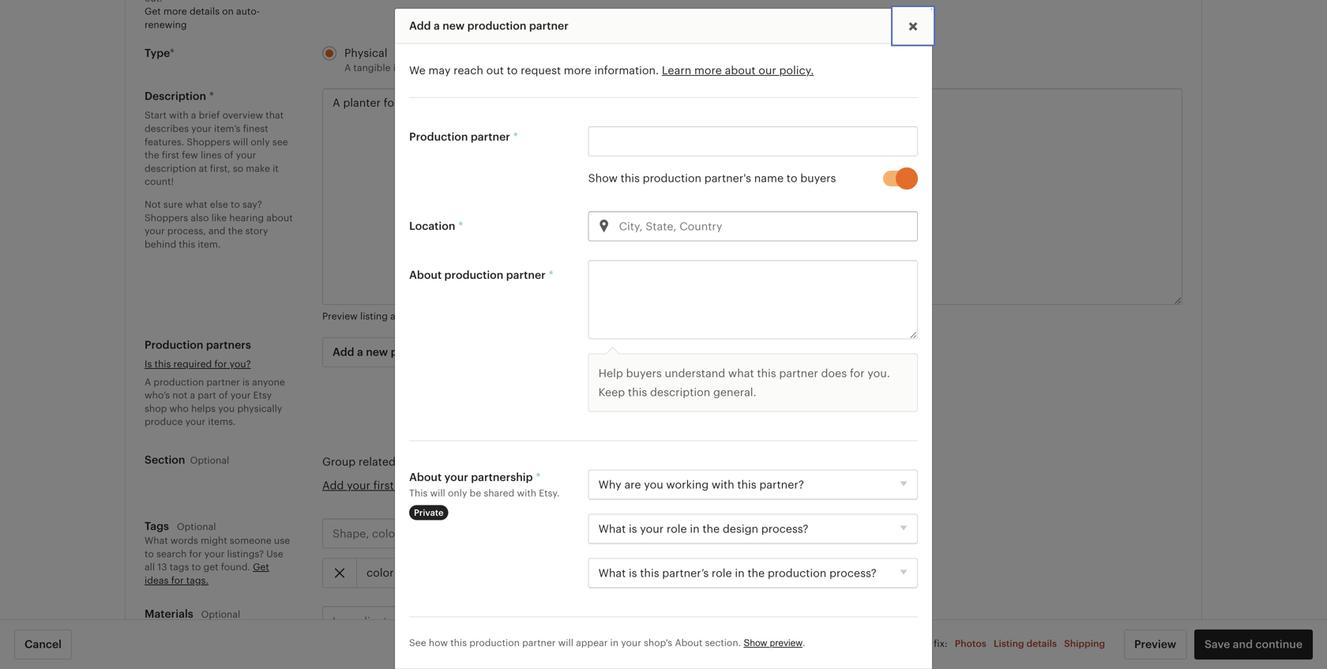 Task type: describe. For each thing, give the bounding box(es) containing it.
to up tags.
[[192, 562, 201, 572]]

result
[[479, 311, 504, 322]]

your inside what words might someone use to search for your listings? use all 13 tags to get found.
[[204, 549, 225, 559]]

tags.
[[186, 575, 209, 586]]

also
[[191, 212, 209, 223]]

close image
[[909, 23, 918, 32]]

preview,
[[893, 638, 931, 649]]

is
[[145, 359, 152, 369]]

be
[[470, 488, 481, 498]]

learn more about our policy. link
[[662, 64, 814, 77]]

continue
[[1256, 638, 1303, 651]]

required
[[173, 359, 212, 369]]

browse
[[604, 455, 642, 468]]

help
[[525, 455, 549, 468]]

listings
[[399, 455, 436, 468]]

your down 'brief'
[[191, 123, 212, 134]]

make
[[246, 163, 270, 174]]

does
[[821, 367, 847, 379]]

type
[[145, 47, 170, 59]]

optional for tags
[[177, 521, 216, 532]]

about for hearing
[[266, 212, 293, 223]]

color
[[367, 566, 394, 579]]

what inside not sure what else to say? shoppers also like hearing about your process, and the story behind this item.
[[185, 199, 207, 210]]

1 vertical spatial add
[[333, 346, 354, 358]]

to right the out
[[507, 64, 518, 77]]

behind
[[145, 239, 176, 250]]

describes
[[145, 123, 189, 134]]

learn
[[662, 64, 692, 77]]

materials
[[145, 608, 193, 620]]

1 horizontal spatial more
[[564, 64, 591, 77]]

location *
[[409, 220, 463, 232]]

tags optional
[[145, 520, 216, 532]]

with inside about your partnership * this will only be shared with etsy.
[[517, 488, 536, 498]]

cancel
[[24, 638, 62, 651]]

optional for materials
[[201, 609, 240, 620]]

for inside help buyers understand what this partner does for you. keep this description general.
[[850, 367, 865, 379]]

about for about your partnership * this will only be shared with etsy.
[[409, 471, 442, 483]]

policy.
[[779, 64, 814, 77]]

as
[[390, 311, 400, 322]]

we
[[409, 64, 426, 77]]

on
[[222, 6, 234, 17]]

of inside start with a brief overview that describes your item's finest features. shoppers will only see the first few lines of your description at first, so make it count!
[[224, 150, 233, 160]]

we may reach out to request more information. learn more about our policy.
[[409, 64, 814, 77]]

count!
[[145, 176, 174, 187]]

words
[[170, 535, 198, 546]]

will for file
[[751, 62, 766, 73]]

2 horizontal spatial that
[[697, 62, 715, 73]]

(e.g.,
[[645, 455, 672, 468]]

get ideas for tags.
[[145, 562, 269, 586]]

to inside physical a tangible item that you will ship to buyers.
[[495, 62, 504, 73]]

related
[[359, 455, 396, 468]]

found.
[[221, 562, 250, 572]]

show this production partner's name to buyers
[[588, 172, 836, 185]]

bracelets,
[[675, 455, 727, 468]]

in
[[610, 637, 619, 648]]

buyers inside help buyers understand what this partner does for you. keep this description general.
[[626, 367, 662, 379]]

add your first section link
[[322, 479, 436, 492]]

get for get more details on auto- renewing
[[145, 6, 161, 17]]

about for more
[[725, 64, 756, 77]]

will inside start with a brief overview that describes your item's finest features. shoppers will only see the first few lines of your description at first, so make it count!
[[233, 136, 248, 147]]

name
[[754, 172, 784, 185]]

keep
[[599, 386, 625, 398]]

not
[[145, 199, 161, 210]]

the inside not sure what else to say? shoppers also like hearing about your process, and the story behind this item.
[[228, 226, 243, 236]]

.
[[803, 637, 805, 648]]

to left help
[[512, 455, 522, 468]]

add your first section
[[322, 479, 436, 492]]

day
[[774, 455, 794, 468]]

to up 'all'
[[145, 549, 154, 559]]

a inside 'production partners is this required for you? a production partner is anyone who's not a part of your etsy shop who helps you physically produce your items.'
[[145, 377, 151, 387]]

item.
[[198, 239, 221, 250]]

left for ingredients, components, etc. text box
[[766, 615, 784, 627]]

shop
[[145, 403, 167, 414]]

into
[[439, 455, 460, 468]]

this
[[409, 488, 428, 498]]

a inside 'production partners is this required for you? a production partner is anyone who's not a part of your etsy shop who helps you physically produce your items.'
[[190, 390, 195, 401]]

1 horizontal spatial buyers
[[718, 62, 748, 73]]

ideas
[[145, 575, 169, 586]]

will inside physical a tangible item that you will ship to buyers.
[[455, 62, 471, 73]]

type *
[[145, 47, 175, 59]]

who
[[169, 403, 189, 414]]

t 2 image
[[598, 219, 610, 237]]

save and continue button
[[1194, 630, 1313, 660]]

0 vertical spatial search
[[446, 311, 476, 322]]

sections
[[463, 455, 509, 468]]

what inside help buyers understand what this partner does for you. keep this description general.
[[728, 367, 754, 379]]

get
[[203, 562, 218, 572]]

start
[[145, 110, 167, 121]]

few
[[182, 150, 198, 160]]

help
[[599, 367, 623, 379]]

listings?
[[227, 549, 264, 559]]

production down ingredients, components, etc. text box
[[469, 637, 520, 648]]

features.
[[145, 136, 184, 147]]

get more details on auto- renewing button
[[145, 5, 294, 31]]

a right as
[[403, 311, 408, 322]]

process,
[[167, 226, 206, 236]]

lines
[[201, 150, 222, 160]]

your inside about your partnership * this will only be shared with etsy.
[[444, 471, 468, 483]]

request
[[521, 64, 561, 77]]

show preview button
[[744, 636, 803, 649]]

12 left for ingredients, components, etc. text box
[[752, 615, 784, 627]]

description
[[145, 90, 206, 102]]

description *
[[145, 90, 214, 102]]

file
[[681, 62, 695, 73]]

1 vertical spatial buyers
[[800, 172, 836, 185]]

add a new production partner dialog
[[381, 9, 946, 669]]

about production partner *
[[409, 269, 554, 281]]

production for production partner *
[[409, 130, 468, 143]]

and inside not sure what else to say? shoppers also like hearing about your process, and the story behind this item.
[[208, 226, 226, 236]]

partners
[[206, 338, 251, 351]]

anyone
[[252, 377, 285, 387]]

partner inside help buyers understand what this partner does for you. keep this description general.
[[779, 367, 818, 379]]

2 vertical spatial about
[[675, 637, 703, 648]]

finest
[[243, 123, 268, 134]]

1 vertical spatial add a new production partner
[[333, 346, 492, 358]]

who's
[[145, 390, 170, 401]]

Shape, color, style, function, etc. text field
[[322, 519, 697, 549]]

for inside 'production partners is this required for you? a production partner is anyone who's not a part of your etsy shop who helps you physically produce your items.'
[[214, 359, 227, 369]]

renewing
[[145, 19, 187, 30]]

production inside 'production partners is this required for you? a production partner is anyone who's not a part of your etsy shop who helps you physically produce your items.'
[[154, 377, 204, 387]]

Ingredients, components, etc. text field
[[322, 606, 697, 636]]

see
[[272, 136, 288, 147]]

your down related
[[347, 479, 371, 492]]

what
[[145, 535, 168, 546]]

2 horizontal spatial more
[[694, 64, 722, 77]]

about for about production partner *
[[409, 269, 442, 281]]

partner inside 'production partners is this required for you? a production partner is anyone who's not a part of your etsy shop who helps you physically produce your items.'
[[206, 377, 240, 387]]

1 vertical spatial new
[[366, 346, 388, 358]]

add for add your first section
[[322, 479, 344, 492]]

auto-
[[236, 6, 260, 17]]

description inside help buyers understand what this partner does for you. keep this description general.
[[650, 386, 710, 398]]

yarn).
[[828, 455, 858, 468]]

12 for the shape, color, style, function, etc. text field
[[752, 527, 763, 540]]

production partner *
[[409, 130, 518, 143]]

location
[[409, 220, 455, 232]]

say?
[[242, 199, 262, 210]]

0 horizontal spatial show
[[588, 172, 618, 185]]

production left partner's
[[643, 172, 702, 185]]

production for production partners is this required for you? a production partner is anyone who's not a part of your etsy shop who helps you physically produce your items.
[[145, 338, 203, 351]]

item's
[[214, 123, 240, 134]]

first,
[[210, 163, 230, 174]]

private
[[414, 508, 444, 518]]

more inside get more details on auto- renewing
[[163, 6, 187, 17]]

section.
[[705, 637, 741, 648]]

preview button
[[1124, 630, 1187, 660]]

is
[[242, 377, 250, 387]]

item
[[393, 62, 413, 73]]



Task type: vqa. For each thing, say whether or not it's contained in the screenshot.
Related
yes



Task type: locate. For each thing, give the bounding box(es) containing it.
first
[[162, 150, 179, 160], [373, 479, 394, 492]]

add inside add a new production partner dialog
[[409, 19, 431, 32]]

add down group
[[322, 479, 344, 492]]

photos
[[955, 638, 987, 649]]

0 horizontal spatial get
[[145, 6, 161, 17]]

0 horizontal spatial description
[[145, 163, 196, 174]]

1 vertical spatial production
[[145, 338, 203, 351]]

physically
[[237, 403, 282, 414]]

12 for ingredients, components, etc. text box
[[752, 615, 763, 627]]

physical a tangible item that you will ship to buyers.
[[344, 47, 540, 73]]

only inside start with a brief overview that describes your item's finest features. shoppers will only see the first few lines of your description at first, so make it count!
[[251, 136, 270, 147]]

will left ship
[[455, 62, 471, 73]]

use
[[274, 535, 290, 546]]

add a new production partner down 'preview listing as a google search result' on the top left of page
[[333, 346, 492, 358]]

optional inside section optional
[[190, 455, 229, 466]]

for inside what words might someone use to search for your listings? use all 13 tags to get found.
[[189, 549, 202, 559]]

0 vertical spatial production
[[409, 130, 468, 143]]

0 horizontal spatial details
[[190, 6, 220, 17]]

1 horizontal spatial and
[[1233, 638, 1253, 651]]

etsy.
[[539, 488, 560, 498]]

production
[[409, 130, 468, 143], [145, 338, 203, 351]]

digital
[[650, 62, 678, 73]]

get up renewing
[[145, 6, 161, 17]]

add a new production partner inside dialog
[[409, 19, 569, 32]]

you.
[[868, 367, 890, 379]]

0 vertical spatial about
[[409, 269, 442, 281]]

get for get ideas for tags.
[[253, 562, 269, 572]]

you inside physical a tangible item that you will ship to buyers.
[[436, 62, 453, 73]]

more up renewing
[[163, 6, 187, 17]]

shoppers
[[552, 455, 601, 468]]

out
[[486, 64, 504, 77]]

of
[[224, 150, 233, 160], [219, 390, 228, 401]]

listing
[[360, 311, 388, 322]]

to right else
[[231, 199, 240, 210]]

your down might
[[204, 549, 225, 559]]

2 12 left from the top
[[752, 615, 784, 627]]

1 vertical spatial and
[[1233, 638, 1253, 651]]

will left the download.
[[751, 62, 766, 73]]

12
[[752, 527, 763, 540], [752, 615, 763, 627]]

1 vertical spatial what
[[728, 367, 754, 379]]

more
[[163, 6, 187, 17], [564, 64, 591, 77], [694, 64, 722, 77]]

0 vertical spatial 12
[[752, 527, 763, 540]]

you up 'items.'
[[218, 403, 235, 414]]

1 horizontal spatial new
[[443, 19, 465, 32]]

preview for preview
[[1134, 638, 1177, 651]]

shop's
[[644, 637, 672, 648]]

a down listing
[[357, 346, 363, 358]]

description up count!
[[145, 163, 196, 174]]

get down use
[[253, 562, 269, 572]]

about inside not sure what else to say? shoppers also like hearing about your process, and the story behind this item.
[[266, 212, 293, 223]]

add for add a new production partner
[[409, 19, 431, 32]]

1 left from the top
[[766, 527, 784, 540]]

and right save
[[1233, 638, 1253, 651]]

group
[[322, 455, 356, 468]]

2 vertical spatial add
[[322, 479, 344, 492]]

like
[[211, 212, 227, 223]]

1 horizontal spatial that
[[416, 62, 434, 73]]

1 vertical spatial only
[[448, 488, 467, 498]]

0 vertical spatial the
[[145, 150, 159, 160]]

0 vertical spatial 12 left
[[752, 527, 784, 540]]

2 vertical spatial optional
[[201, 609, 240, 620]]

0 vertical spatial show
[[588, 172, 618, 185]]

gifts,
[[797, 455, 825, 468]]

description inside start with a brief overview that describes your item's finest features. shoppers will only see the first few lines of your description at first, so make it count!
[[145, 163, 196, 174]]

1 12 from the top
[[752, 527, 763, 540]]

save
[[1205, 638, 1230, 651]]

optional inside "materials optional"
[[201, 609, 240, 620]]

overview
[[222, 110, 263, 121]]

see
[[409, 637, 426, 648]]

only down finest
[[251, 136, 270, 147]]

shoppers up lines
[[187, 136, 230, 147]]

new inside dialog
[[443, 19, 465, 32]]

production inside 'production partners is this required for you? a production partner is anyone who's not a part of your etsy shop who helps you physically produce your items.'
[[145, 338, 203, 351]]

only left be
[[448, 488, 467, 498]]

with up describes
[[169, 110, 189, 121]]

of right part
[[219, 390, 228, 401]]

0 vertical spatial what
[[185, 199, 207, 210]]

is this required for you? link
[[145, 359, 251, 369]]

first down related
[[373, 479, 394, 492]]

production down google
[[391, 346, 450, 358]]

0 horizontal spatial that
[[266, 110, 284, 121]]

left down 'day'
[[766, 527, 784, 540]]

for down tags
[[171, 575, 184, 586]]

0 vertical spatial add a new production partner
[[409, 19, 569, 32]]

show up t 2 "icon"
[[588, 172, 618, 185]]

understand
[[665, 367, 725, 379]]

preview left save
[[1134, 638, 1177, 651]]

0 horizontal spatial with
[[169, 110, 189, 121]]

0 vertical spatial preview
[[322, 311, 358, 322]]

optional down tags.
[[201, 609, 240, 620]]

partner
[[529, 19, 569, 32], [471, 130, 510, 143], [506, 269, 546, 281], [453, 346, 492, 358], [779, 367, 818, 379], [206, 377, 240, 387], [522, 637, 556, 648]]

will left appear
[[558, 637, 574, 648]]

production down may
[[409, 130, 468, 143]]

that up finest
[[266, 110, 284, 121]]

1 horizontal spatial production
[[409, 130, 468, 143]]

that right item in the top left of the page
[[416, 62, 434, 73]]

add down 'preview listing as a google search result' on the top left of page
[[333, 346, 354, 358]]

you left reach
[[436, 62, 453, 73]]

0 horizontal spatial the
[[145, 150, 159, 160]]

get inside get ideas for tags.
[[253, 562, 269, 572]]

1 vertical spatial about
[[266, 212, 293, 223]]

production up ship
[[467, 19, 527, 32]]

optional up words
[[177, 521, 216, 532]]

and down like
[[208, 226, 226, 236]]

you inside 'production partners is this required for you? a production partner is anyone who's not a part of your etsy shop who helps you physically produce your items.'
[[218, 403, 235, 414]]

production up required
[[145, 338, 203, 351]]

1 vertical spatial shoppers
[[145, 212, 188, 223]]

0 horizontal spatial production
[[145, 338, 203, 351]]

0 horizontal spatial what
[[185, 199, 207, 210]]

of inside 'production partners is this required for you? a production partner is anyone who's not a part of your etsy shop who helps you physically produce your items.'
[[219, 390, 228, 401]]

0 horizontal spatial first
[[162, 150, 179, 160]]

will down item's
[[233, 136, 248, 147]]

to inside not sure what else to say? shoppers also like hearing about your process, and the story behind this item.
[[231, 199, 240, 210]]

1 horizontal spatial what
[[728, 367, 754, 379]]

general.
[[713, 386, 757, 398]]

0 vertical spatial about
[[725, 64, 756, 77]]

first inside start with a brief overview that describes your item's finest features. shoppers will only see the first few lines of your description at first, so make it count!
[[162, 150, 179, 160]]

about inside about your partnership * this will only be shared with etsy.
[[409, 471, 442, 483]]

your inside not sure what else to say? shoppers also like hearing about your process, and the story behind this item.
[[145, 226, 165, 236]]

1 horizontal spatial show
[[744, 637, 767, 648]]

1 vertical spatial first
[[373, 479, 394, 492]]

0 vertical spatial of
[[224, 150, 233, 160]]

will for this
[[558, 637, 574, 648]]

that right file on the top of page
[[697, 62, 715, 73]]

details left on
[[190, 6, 220, 17]]

shipping
[[1064, 638, 1105, 649]]

optional for section
[[190, 455, 229, 466]]

get
[[145, 6, 161, 17], [253, 562, 269, 572]]

etsy
[[253, 390, 272, 401]]

see how this production partner will appear in your shop's about section. show preview .
[[409, 637, 805, 648]]

0 vertical spatial you
[[436, 62, 453, 73]]

produce
[[145, 416, 183, 427]]

* inside about your partnership * this will only be shared with etsy.
[[536, 471, 541, 483]]

more right request
[[564, 64, 591, 77]]

that inside start with a brief overview that describes your item's finest features. shoppers will only see the first few lines of your description at first, so make it count!
[[266, 110, 284, 121]]

this inside not sure what else to say? shoppers also like hearing about your process, and the story behind this item.
[[179, 239, 195, 250]]

a inside dialog
[[434, 19, 440, 32]]

appear
[[576, 637, 608, 648]]

0 vertical spatial description
[[145, 163, 196, 174]]

your up so
[[236, 150, 256, 160]]

2 left from the top
[[766, 615, 784, 627]]

how
[[429, 637, 448, 648]]

and inside save and continue "button"
[[1233, 638, 1253, 651]]

might
[[201, 535, 227, 546]]

hearing
[[229, 212, 264, 223]]

section
[[145, 453, 185, 466]]

to right ship
[[495, 62, 504, 73]]

1 vertical spatial search
[[156, 549, 187, 559]]

0 horizontal spatial search
[[156, 549, 187, 559]]

1 vertical spatial show
[[744, 637, 767, 648]]

that inside physical a tangible item that you will ship to buyers.
[[416, 62, 434, 73]]

shared
[[484, 488, 515, 498]]

what up the general.
[[728, 367, 754, 379]]

1 vertical spatial description
[[650, 386, 710, 398]]

with left the etsy.
[[517, 488, 536, 498]]

a
[[344, 62, 351, 73], [641, 62, 647, 73], [145, 377, 151, 387]]

details inside get more details on auto- renewing
[[190, 6, 220, 17]]

shoppers inside start with a brief overview that describes your item's finest features. shoppers will only see the first few lines of your description at first, so make it count!
[[187, 136, 230, 147]]

the down hearing
[[228, 226, 243, 236]]

1 horizontal spatial only
[[448, 488, 467, 498]]

*
[[170, 47, 175, 59], [209, 90, 214, 102], [513, 130, 518, 143], [458, 220, 463, 232], [549, 269, 554, 281], [536, 471, 541, 483]]

about your partnership * this will only be shared with etsy.
[[409, 471, 560, 498]]

will for partnership
[[430, 488, 445, 498]]

1 horizontal spatial a
[[344, 62, 351, 73]]

1 vertical spatial details
[[1027, 638, 1057, 649]]

1 horizontal spatial search
[[446, 311, 476, 322]]

0 vertical spatial new
[[443, 19, 465, 32]]

more right learn
[[694, 64, 722, 77]]

brief
[[199, 110, 220, 121]]

a right not
[[190, 390, 195, 401]]

0 horizontal spatial you
[[218, 403, 235, 414]]

0 horizontal spatial new
[[366, 346, 388, 358]]

0 vertical spatial buyers
[[718, 62, 748, 73]]

optional down 'items.'
[[190, 455, 229, 466]]

optional inside tags optional
[[177, 521, 216, 532]]

production up result on the top of page
[[444, 269, 504, 281]]

what up also
[[185, 199, 207, 210]]

partnership
[[471, 471, 533, 483]]

City, State, Country text field
[[588, 211, 918, 241]]

1 horizontal spatial get
[[253, 562, 269, 572]]

1 horizontal spatial description
[[650, 386, 710, 398]]

2 horizontal spatial a
[[641, 62, 647, 73]]

for down words
[[189, 549, 202, 559]]

this inside 'production partners is this required for you? a production partner is anyone who's not a part of your etsy shop who helps you physically produce your items.'
[[154, 359, 171, 369]]

it
[[273, 163, 279, 174]]

about inside add a new production partner dialog
[[725, 64, 756, 77]]

1 12 left from the top
[[752, 527, 784, 540]]

search up tags
[[156, 549, 187, 559]]

1 horizontal spatial preview
[[1134, 638, 1177, 651]]

will right this
[[430, 488, 445, 498]]

what
[[185, 199, 207, 210], [728, 367, 754, 379]]

None text field
[[322, 89, 1183, 305], [588, 127, 918, 157], [588, 260, 918, 339], [322, 89, 1183, 305], [588, 127, 918, 157], [588, 260, 918, 339]]

0 horizontal spatial more
[[163, 6, 187, 17]]

2 12 from the top
[[752, 615, 763, 627]]

only inside about your partnership * this will only be shared with etsy.
[[448, 488, 467, 498]]

0 horizontal spatial and
[[208, 226, 226, 236]]

1 horizontal spatial you
[[436, 62, 453, 73]]

12 left for the shape, color, style, function, etc. text field
[[752, 527, 784, 540]]

0 vertical spatial add
[[409, 19, 431, 32]]

get inside get more details on auto- renewing
[[145, 6, 161, 17]]

the inside start with a brief overview that describes your item's finest features. shoppers will only see the first few lines of your description at first, so make it count!
[[145, 150, 159, 160]]

about right shop's
[[675, 637, 703, 648]]

else
[[210, 199, 228, 210]]

left up show preview dropdown button
[[766, 615, 784, 627]]

0 vertical spatial left
[[766, 527, 784, 540]]

preview inside 'button'
[[1134, 638, 1177, 651]]

new up physical a tangible item that you will ship to buyers.
[[443, 19, 465, 32]]

search left result on the top of page
[[446, 311, 476, 322]]

show left preview
[[744, 637, 767, 648]]

will inside about your partnership * this will only be shared with etsy.
[[430, 488, 445, 498]]

0 vertical spatial details
[[190, 6, 220, 17]]

2 horizontal spatial buyers
[[800, 172, 836, 185]]

section
[[397, 479, 436, 492]]

a up physical a tangible item that you will ship to buyers.
[[434, 19, 440, 32]]

listing
[[994, 638, 1024, 649]]

the down features.
[[145, 150, 159, 160]]

2 vertical spatial buyers
[[626, 367, 662, 379]]

will
[[455, 62, 471, 73], [751, 62, 766, 73], [233, 136, 248, 147], [430, 488, 445, 498], [558, 637, 574, 648]]

your down "helps" at bottom left
[[185, 416, 206, 427]]

1 vertical spatial 12
[[752, 615, 763, 627]]

your down is
[[230, 390, 251, 401]]

your right in
[[621, 637, 641, 648]]

buyers right name
[[800, 172, 836, 185]]

12 up show preview dropdown button
[[752, 615, 763, 627]]

description
[[145, 163, 196, 174], [650, 386, 710, 398]]

for left you?
[[214, 359, 227, 369]]

search inside what words might someone use to search for your listings? use all 13 tags to get found.
[[156, 549, 187, 559]]

tags
[[145, 520, 169, 532]]

0 vertical spatial get
[[145, 6, 161, 17]]

a inside start with a brief overview that describes your item's finest features. shoppers will only see the first few lines of your description at first, so make it count!
[[191, 110, 196, 121]]

production inside add a new production partner dialog
[[409, 130, 468, 143]]

12 left down 'day'
[[752, 527, 784, 540]]

what words might someone use to search for your listings? use all 13 tags to get found.
[[145, 535, 290, 572]]

your up behind
[[145, 226, 165, 236]]

1 vertical spatial left
[[766, 615, 784, 627]]

1 vertical spatial with
[[517, 488, 536, 498]]

about down listings
[[409, 471, 442, 483]]

at
[[199, 163, 207, 174]]

buyers right help
[[626, 367, 662, 379]]

a up who's
[[145, 377, 151, 387]]

shoppers inside not sure what else to say? shoppers also like hearing about your process, and the story behind this item.
[[145, 212, 188, 223]]

part
[[198, 390, 216, 401]]

1 vertical spatial you
[[218, 403, 235, 414]]

of up first,
[[224, 150, 233, 160]]

preview for preview listing as a google search result
[[322, 311, 358, 322]]

add a new production partner up ship
[[409, 19, 569, 32]]

0 vertical spatial and
[[208, 226, 226, 236]]

for left you.
[[850, 367, 865, 379]]

fix:
[[934, 638, 948, 649]]

someone
[[230, 535, 272, 546]]

first down features.
[[162, 150, 179, 160]]

1 horizontal spatial the
[[228, 226, 243, 236]]

description down understand
[[650, 386, 710, 398]]

0 horizontal spatial only
[[251, 136, 270, 147]]

0 vertical spatial optional
[[190, 455, 229, 466]]

1 horizontal spatial with
[[517, 488, 536, 498]]

tangible
[[353, 62, 391, 73]]

1 horizontal spatial first
[[373, 479, 394, 492]]

0 vertical spatial only
[[251, 136, 270, 147]]

about up google
[[409, 269, 442, 281]]

group related listings into sections to help shoppers browse (e.g., bracelets, father's day gifts, yarn).
[[322, 455, 858, 468]]

0 vertical spatial with
[[169, 110, 189, 121]]

that
[[416, 62, 434, 73], [697, 62, 715, 73], [266, 110, 284, 121]]

0 horizontal spatial preview
[[322, 311, 358, 322]]

new down listing
[[366, 346, 388, 358]]

1 horizontal spatial about
[[725, 64, 756, 77]]

preview left listing
[[322, 311, 358, 322]]

0 horizontal spatial a
[[145, 377, 151, 387]]

1 vertical spatial about
[[409, 471, 442, 483]]

a inside physical a tangible item that you will ship to buyers.
[[344, 62, 351, 73]]

about up story
[[266, 212, 293, 223]]

shoppers down sure
[[145, 212, 188, 223]]

to right name
[[787, 172, 798, 185]]

1 vertical spatial get
[[253, 562, 269, 572]]

buyers left our
[[718, 62, 748, 73]]

add up physical a tangible item that you will ship to buyers.
[[409, 19, 431, 32]]

tags
[[170, 562, 189, 572]]

1 vertical spatial 12 left
[[752, 615, 784, 627]]

1 vertical spatial preview
[[1134, 638, 1177, 651]]

1 horizontal spatial details
[[1027, 638, 1057, 649]]

to
[[880, 638, 891, 649]]

for inside get ideas for tags.
[[171, 575, 184, 586]]

left for the shape, color, style, function, etc. text field
[[766, 527, 784, 540]]

0 vertical spatial first
[[162, 150, 179, 160]]

12 down the father's on the right bottom of page
[[752, 527, 763, 540]]

about left our
[[725, 64, 756, 77]]

12 left up show preview dropdown button
[[752, 615, 784, 627]]

your down into
[[444, 471, 468, 483]]

0 horizontal spatial about
[[266, 212, 293, 223]]

start with a brief overview that describes your item's finest features. shoppers will only see the first few lines of your description at first, so make it count!
[[145, 110, 288, 187]]

only
[[251, 136, 270, 147], [448, 488, 467, 498]]

a down physical
[[344, 62, 351, 73]]

to preview, fix: photos listing details shipping
[[880, 638, 1105, 649]]

1 vertical spatial of
[[219, 390, 228, 401]]

information.
[[594, 64, 659, 77]]

with inside start with a brief overview that describes your item's finest features. shoppers will only see the first few lines of your description at first, so make it count!
[[169, 110, 189, 121]]

a left digital
[[641, 62, 647, 73]]

1 vertical spatial optional
[[177, 521, 216, 532]]

1 vertical spatial the
[[228, 226, 243, 236]]

0 vertical spatial shoppers
[[187, 136, 230, 147]]

helps
[[191, 403, 216, 414]]

you
[[436, 62, 453, 73], [218, 403, 235, 414]]

production up not
[[154, 377, 204, 387]]

details right listing
[[1027, 638, 1057, 649]]

a left 'brief'
[[191, 110, 196, 121]]

0 horizontal spatial buyers
[[626, 367, 662, 379]]



